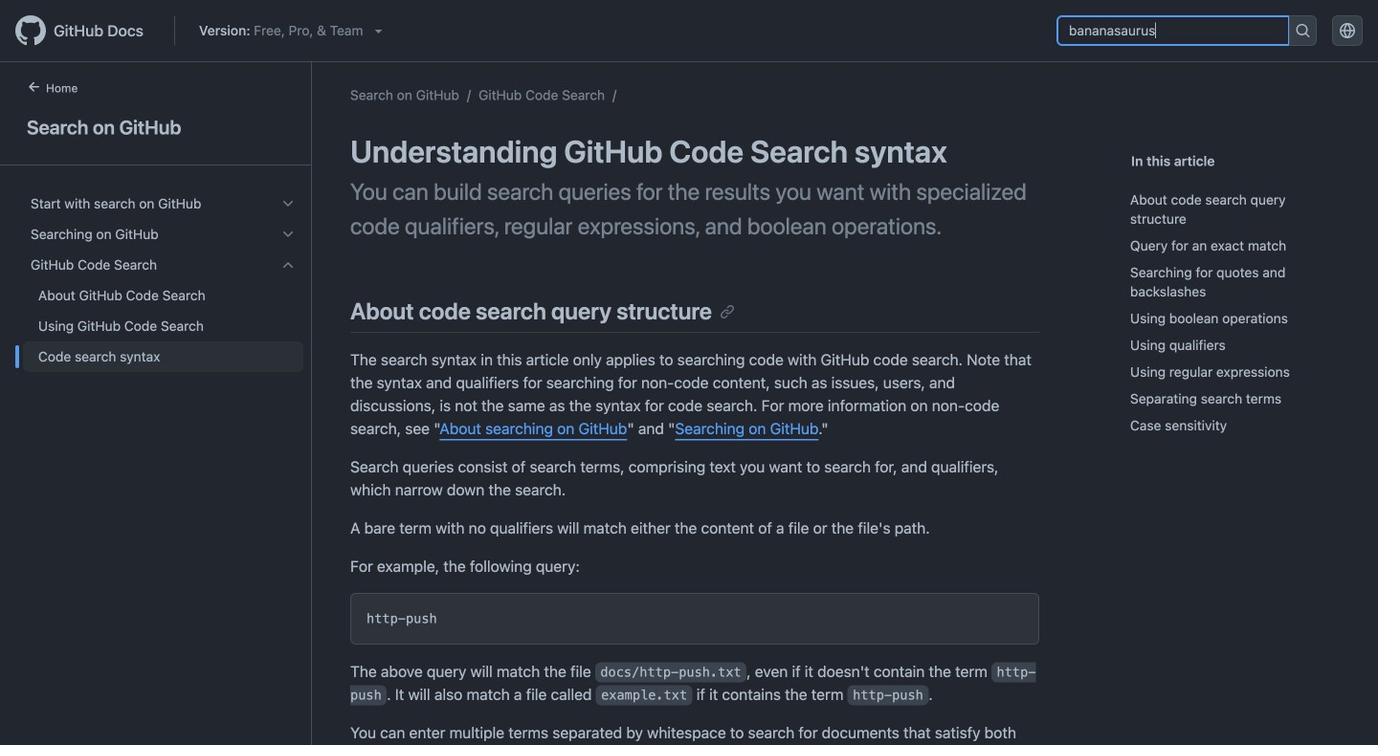 Task type: vqa. For each thing, say whether or not it's contained in the screenshot.
or
no



Task type: locate. For each thing, give the bounding box(es) containing it.
2 sc 9kayk9 0 image from the top
[[281, 258, 296, 273]]

sc 9kayk9 0 image
[[281, 196, 296, 212], [281, 258, 296, 273]]

sc 9kayk9 0 image
[[281, 227, 296, 242]]

1 vertical spatial sc 9kayk9 0 image
[[281, 258, 296, 273]]

0 vertical spatial sc 9kayk9 0 image
[[281, 196, 296, 212]]

Search GitHub Docs search field
[[1058, 16, 1290, 45]]

search image
[[1296, 23, 1311, 38]]

sc 9kayk9 0 image down sc 9kayk9 0 icon
[[281, 258, 296, 273]]

select language: current language is english image
[[1341, 23, 1356, 38]]

None search field
[[1057, 15, 1318, 46]]

sc 9kayk9 0 image up sc 9kayk9 0 icon
[[281, 196, 296, 212]]

1 sc 9kayk9 0 image from the top
[[281, 196, 296, 212]]



Task type: describe. For each thing, give the bounding box(es) containing it.
triangle down image
[[371, 23, 386, 38]]

in this article element
[[1132, 151, 1341, 171]]



